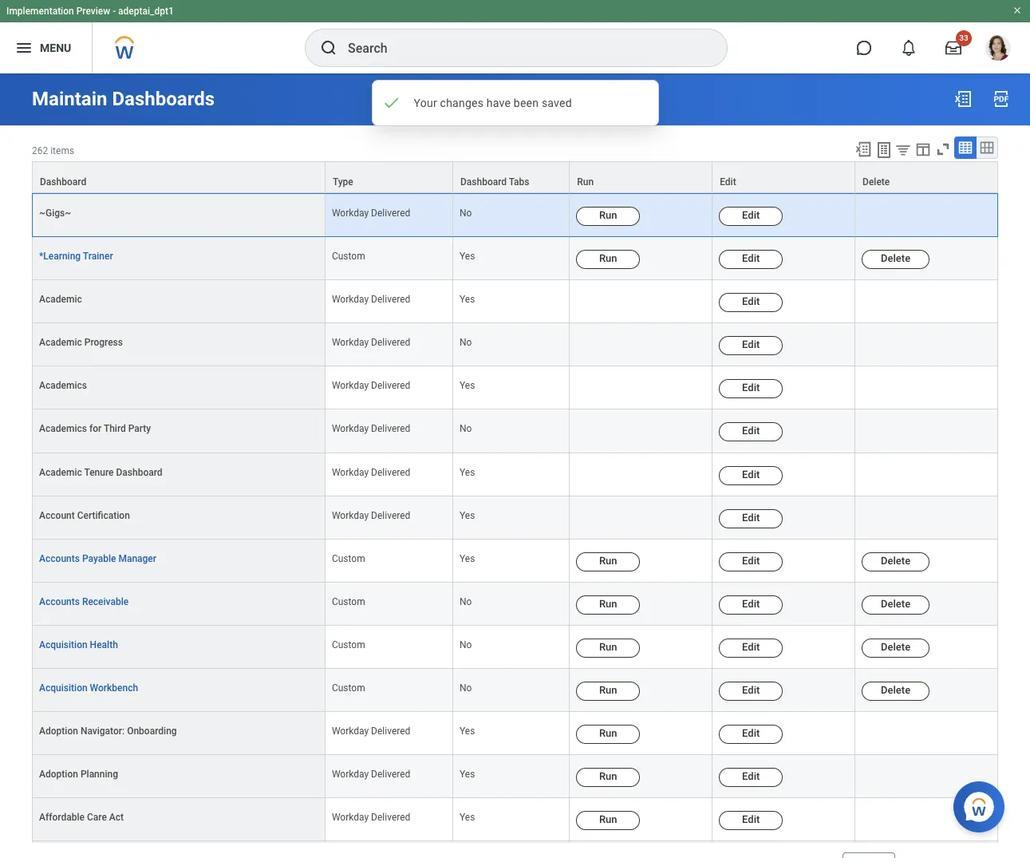 Task type: locate. For each thing, give the bounding box(es) containing it.
toolbar
[[848, 137, 999, 161]]

no for 12th edit button from the bottom
[[460, 337, 472, 348]]

7 workday from the top
[[332, 510, 369, 521]]

academics down academic progress
[[39, 380, 87, 392]]

edit inside popup button
[[720, 177, 737, 188]]

5 row from the top
[[32, 583, 999, 626]]

6 edit button from the top
[[719, 423, 783, 442]]

implementation
[[6, 6, 74, 17]]

workday for affordable care act
[[332, 812, 369, 823]]

academic progress
[[39, 337, 123, 348]]

edit for 13th edit button
[[743, 727, 760, 739]]

adoption navigator: onboarding
[[39, 726, 177, 737]]

run inside popup button
[[577, 177, 594, 188]]

edit for 10th edit button from the bottom
[[743, 425, 760, 437]]

academics left for at the left
[[39, 424, 87, 435]]

1 acquisition from the top
[[39, 639, 88, 651]]

262 items
[[32, 145, 74, 156]]

9 row from the top
[[32, 755, 999, 799]]

0 horizontal spatial dashboard
[[40, 177, 86, 188]]

academics for academics for third party
[[39, 424, 87, 435]]

onboarding
[[127, 726, 177, 737]]

3 custom from the top
[[332, 596, 365, 607]]

custom for *learning trainer
[[332, 251, 365, 262]]

saved
[[542, 97, 572, 109]]

edit for seventh edit button from the bottom of the maintain dashboards main content
[[743, 555, 760, 567]]

*learning trainer link
[[39, 251, 113, 262]]

changes
[[440, 97, 484, 109]]

run for 6th run button from the bottom of the maintain dashboards main content
[[600, 598, 618, 610]]

0 vertical spatial accounts
[[39, 553, 80, 564]]

dashboard right the tenure on the left
[[116, 467, 163, 478]]

academics
[[39, 380, 87, 392], [39, 424, 87, 435]]

items
[[50, 145, 74, 156]]

custom
[[332, 251, 365, 262], [332, 553, 365, 564], [332, 596, 365, 607], [332, 639, 365, 651], [332, 683, 365, 694]]

1 adoption from the top
[[39, 726, 78, 737]]

12 edit button from the top
[[719, 682, 783, 701]]

adoption
[[39, 726, 78, 737], [39, 769, 78, 780]]

acquisition left health on the bottom of page
[[39, 639, 88, 651]]

row containing dashboard
[[32, 161, 999, 193]]

8 edit button from the top
[[719, 509, 783, 528]]

Search Workday  search field
[[348, 30, 695, 65]]

inbox large image
[[946, 40, 962, 56]]

2 accounts from the top
[[39, 596, 80, 607]]

workday for academic
[[332, 294, 369, 305]]

2 horizontal spatial dashboard
[[461, 177, 507, 188]]

edit for 15th edit button from the top
[[743, 814, 760, 826]]

7 workday delivered from the top
[[332, 510, 411, 521]]

1 academics from the top
[[39, 380, 87, 392]]

row
[[32, 161, 999, 193], [32, 193, 999, 237], [32, 237, 999, 280], [32, 539, 999, 583], [32, 583, 999, 626], [32, 626, 999, 669], [32, 669, 999, 712], [32, 712, 999, 755], [32, 755, 999, 799], [32, 799, 999, 842], [32, 842, 999, 858]]

5 workday delivered from the top
[[332, 424, 411, 435]]

1 accounts from the top
[[39, 553, 80, 564]]

delete for delete button corresponding to acquisition workbench
[[881, 684, 911, 696]]

8 workday delivered from the top
[[332, 726, 411, 737]]

edit for 6th edit button from the bottom
[[743, 598, 760, 610]]

edit row
[[32, 280, 999, 324], [32, 324, 999, 367], [32, 367, 999, 410], [32, 410, 999, 453], [32, 453, 999, 496], [32, 496, 999, 539]]

run for 7th run button from the bottom
[[600, 555, 618, 567]]

262
[[32, 145, 48, 156]]

1 edit button from the top
[[719, 207, 783, 226]]

2 yes from the top
[[460, 294, 475, 305]]

7 yes from the top
[[460, 726, 475, 737]]

13 edit button from the top
[[719, 725, 783, 744]]

9 yes from the top
[[460, 812, 475, 823]]

1 yes from the top
[[460, 251, 475, 262]]

4 row from the top
[[32, 539, 999, 583]]

6 run button from the top
[[577, 682, 641, 701]]

1 vertical spatial acquisition
[[39, 683, 88, 694]]

2 academic from the top
[[39, 337, 82, 348]]

edit for 5th edit button from the top of the maintain dashboards main content
[[743, 382, 760, 394]]

1 horizontal spatial dashboard
[[116, 467, 163, 478]]

academic left progress
[[39, 337, 82, 348]]

run button
[[577, 207, 641, 226], [577, 250, 641, 269], [577, 552, 641, 571], [577, 595, 641, 615], [577, 639, 641, 658], [577, 682, 641, 701], [577, 725, 641, 744], [577, 768, 641, 787], [577, 811, 641, 830]]

3 delivered from the top
[[371, 337, 411, 348]]

account certification
[[39, 510, 130, 521]]

delete button
[[862, 250, 930, 269], [862, 552, 930, 571], [862, 595, 930, 615], [862, 639, 930, 658], [862, 682, 930, 701]]

notifications large image
[[901, 40, 917, 56]]

1 delivered from the top
[[371, 208, 411, 219]]

10 workday delivered from the top
[[332, 812, 411, 823]]

1 row from the top
[[32, 161, 999, 193]]

3 academic from the top
[[39, 467, 82, 478]]

party
[[128, 424, 151, 435]]

1 delete button from the top
[[862, 250, 930, 269]]

2 acquisition from the top
[[39, 683, 88, 694]]

4 workday delivered from the top
[[332, 380, 411, 392]]

maintain dashboards main content
[[0, 73, 1031, 858]]

4 yes from the top
[[460, 467, 475, 478]]

8 workday from the top
[[332, 726, 369, 737]]

5 no from the top
[[460, 639, 472, 651]]

no for 6th edit button from the bottom
[[460, 596, 472, 607]]

8 yes from the top
[[460, 769, 475, 780]]

5 delete button from the top
[[862, 682, 930, 701]]

5 yes from the top
[[460, 510, 475, 521]]

row header inside maintain dashboards main content
[[32, 842, 326, 858]]

dashboard down the items
[[40, 177, 86, 188]]

6 delivered from the top
[[371, 467, 411, 478]]

7 edit button from the top
[[719, 466, 783, 485]]

2 adoption from the top
[[39, 769, 78, 780]]

run for fourth run button from the bottom of the maintain dashboards main content
[[600, 684, 618, 696]]

view printable version (pdf) image
[[992, 89, 1012, 109]]

workday delivered for adoption navigator: onboarding
[[332, 726, 411, 737]]

7 delivered from the top
[[371, 510, 411, 521]]

third
[[104, 424, 126, 435]]

14 edit button from the top
[[719, 768, 783, 787]]

dashboard for dashboard
[[40, 177, 86, 188]]

0 vertical spatial academics
[[39, 380, 87, 392]]

0 vertical spatial academic
[[39, 294, 82, 305]]

2 custom from the top
[[332, 553, 365, 564]]

workday delivered for academic tenure dashboard
[[332, 467, 411, 478]]

1 custom from the top
[[332, 251, 365, 262]]

workday delivered for academics for third party
[[332, 424, 411, 435]]

0 vertical spatial acquisition
[[39, 639, 88, 651]]

5 delivered from the top
[[371, 424, 411, 435]]

2 row from the top
[[32, 193, 999, 237]]

edit for 14th edit button from the bottom of the maintain dashboards main content
[[743, 252, 760, 264]]

3 yes from the top
[[460, 380, 475, 392]]

11 row from the top
[[32, 842, 999, 858]]

1 vertical spatial academics
[[39, 424, 87, 435]]

receivable
[[82, 596, 129, 607]]

delete for delete button related to *learning trainer
[[881, 252, 911, 264]]

dashboard left tabs on the top of the page
[[461, 177, 507, 188]]

maintain
[[32, 88, 107, 110]]

adoption left planning
[[39, 769, 78, 780]]

3 edit row from the top
[[32, 367, 999, 410]]

delete inside popup button
[[863, 177, 890, 188]]

run for eighth run button from the bottom
[[600, 252, 618, 264]]

export to worksheets image
[[875, 141, 894, 160]]

9 workday from the top
[[332, 769, 369, 780]]

delete
[[863, 177, 890, 188], [881, 252, 911, 264], [881, 555, 911, 567], [881, 598, 911, 610], [881, 641, 911, 653], [881, 684, 911, 696]]

4 delivered from the top
[[371, 380, 411, 392]]

2 delete button from the top
[[862, 552, 930, 571]]

run for run popup button
[[577, 177, 594, 188]]

health
[[90, 639, 118, 651]]

6 row from the top
[[32, 626, 999, 669]]

10 workday from the top
[[332, 812, 369, 823]]

progress
[[84, 337, 123, 348]]

1 vertical spatial adoption
[[39, 769, 78, 780]]

dashboard
[[40, 177, 86, 188], [461, 177, 507, 188], [116, 467, 163, 478]]

custom for acquisition workbench
[[332, 683, 365, 694]]

workbench
[[90, 683, 138, 694]]

2 edit button from the top
[[719, 250, 783, 269]]

delivered
[[371, 208, 411, 219], [371, 294, 411, 305], [371, 337, 411, 348], [371, 380, 411, 392], [371, 424, 411, 435], [371, 467, 411, 478], [371, 510, 411, 521], [371, 726, 411, 737], [371, 769, 411, 780], [371, 812, 411, 823]]

close environment banner image
[[1013, 6, 1023, 15]]

workday delivered for ~gigs~
[[332, 208, 411, 219]]

4 no from the top
[[460, 596, 472, 607]]

yes for academic tenure dashboard
[[460, 467, 475, 478]]

3 workday from the top
[[332, 337, 369, 348]]

workday for academics
[[332, 380, 369, 392]]

8 delivered from the top
[[371, 726, 411, 737]]

academic
[[39, 294, 82, 305], [39, 337, 82, 348], [39, 467, 82, 478]]

edit
[[720, 177, 737, 188], [743, 209, 760, 221], [743, 252, 760, 264], [743, 296, 760, 308], [743, 339, 760, 351], [743, 382, 760, 394], [743, 425, 760, 437], [743, 468, 760, 480], [743, 511, 760, 523], [743, 555, 760, 567], [743, 598, 760, 610], [743, 641, 760, 653], [743, 684, 760, 696], [743, 727, 760, 739], [743, 771, 760, 782], [743, 814, 760, 826]]

delete button
[[856, 162, 998, 192]]

workday delivered for account certification
[[332, 510, 411, 521]]

5 workday from the top
[[332, 424, 369, 435]]

run for 5th run button from the bottom
[[600, 641, 618, 653]]

check image
[[382, 93, 401, 113]]

1 run button from the top
[[577, 207, 641, 226]]

workday
[[332, 208, 369, 219], [332, 294, 369, 305], [332, 337, 369, 348], [332, 380, 369, 392], [332, 424, 369, 435], [332, 467, 369, 478], [332, 510, 369, 521], [332, 726, 369, 737], [332, 769, 369, 780], [332, 812, 369, 823]]

4 edit button from the top
[[719, 336, 783, 356]]

implementation preview -   adeptai_dpt1
[[6, 6, 174, 17]]

2 workday from the top
[[332, 294, 369, 305]]

no
[[460, 208, 472, 219], [460, 337, 472, 348], [460, 424, 472, 435], [460, 596, 472, 607], [460, 639, 472, 651], [460, 683, 472, 694]]

1 workday from the top
[[332, 208, 369, 219]]

4 custom from the top
[[332, 639, 365, 651]]

9 delivered from the top
[[371, 769, 411, 780]]

custom for acquisition health
[[332, 639, 365, 651]]

2 no from the top
[[460, 337, 472, 348]]

3 row from the top
[[32, 237, 999, 280]]

affordable care act
[[39, 812, 124, 823]]

cell
[[856, 193, 999, 237], [570, 280, 713, 324], [856, 280, 999, 324], [570, 324, 713, 367], [856, 324, 999, 367], [570, 367, 713, 410], [856, 367, 999, 410], [570, 410, 713, 453], [856, 410, 999, 453], [570, 453, 713, 496], [856, 453, 999, 496], [570, 496, 713, 539], [856, 496, 999, 539], [856, 712, 999, 755], [856, 755, 999, 799], [856, 799, 999, 842], [326, 842, 453, 858], [453, 842, 570, 858], [570, 842, 713, 858], [713, 842, 856, 858], [856, 842, 999, 858]]

been
[[514, 97, 539, 109]]

8 run button from the top
[[577, 768, 641, 787]]

export to excel image
[[855, 141, 873, 158]]

delete for 2nd delete button from the top of the maintain dashboards main content
[[881, 555, 911, 567]]

yes for academic
[[460, 294, 475, 305]]

no for 10th edit button from the bottom
[[460, 424, 472, 435]]

adoption left navigator:
[[39, 726, 78, 737]]

1 workday delivered from the top
[[332, 208, 411, 219]]

row header
[[32, 842, 326, 858]]

edit for edit popup button
[[720, 177, 737, 188]]

2 vertical spatial academic
[[39, 467, 82, 478]]

workday delivered
[[332, 208, 411, 219], [332, 294, 411, 305], [332, 337, 411, 348], [332, 380, 411, 392], [332, 424, 411, 435], [332, 467, 411, 478], [332, 510, 411, 521], [332, 726, 411, 737], [332, 769, 411, 780], [332, 812, 411, 823]]

6 no from the top
[[460, 683, 472, 694]]

accounts left payable
[[39, 553, 80, 564]]

accounts
[[39, 553, 80, 564], [39, 596, 80, 607]]

1 academic from the top
[[39, 294, 82, 305]]

preview
[[76, 6, 110, 17]]

workday for academic tenure dashboard
[[332, 467, 369, 478]]

10 delivered from the top
[[371, 812, 411, 823]]

acquisition workbench link
[[39, 683, 138, 694]]

custom for accounts payable manager
[[332, 553, 365, 564]]

edit button
[[713, 162, 855, 192]]

~gigs~
[[39, 208, 71, 219]]

acquisition
[[39, 639, 88, 651], [39, 683, 88, 694]]

academic down *learning
[[39, 294, 82, 305]]

adoption for adoption navigator: onboarding
[[39, 726, 78, 737]]

edit for second edit button from the bottom of the maintain dashboards main content
[[743, 771, 760, 782]]

edit for 8th edit button from the top of the maintain dashboards main content
[[743, 511, 760, 523]]

delete for delete popup button
[[863, 177, 890, 188]]

6 yes from the top
[[460, 553, 475, 564]]

academic for academic
[[39, 294, 82, 305]]

3 no from the top
[[460, 424, 472, 435]]

6 workday delivered from the top
[[332, 467, 411, 478]]

9 edit button from the top
[[719, 552, 783, 571]]

3 workday delivered from the top
[[332, 337, 411, 348]]

delivered for academic progress
[[371, 337, 411, 348]]

yes for academics
[[460, 380, 475, 392]]

run button
[[570, 162, 712, 192]]

3 delete button from the top
[[862, 595, 930, 615]]

accounts receivable
[[39, 596, 129, 607]]

adoption for adoption planning
[[39, 769, 78, 780]]

9 workday delivered from the top
[[332, 769, 411, 780]]

acquisition for acquisition workbench
[[39, 683, 88, 694]]

run
[[577, 177, 594, 188], [600, 209, 618, 221], [600, 252, 618, 264], [600, 555, 618, 567], [600, 598, 618, 610], [600, 641, 618, 653], [600, 684, 618, 696], [600, 727, 618, 739], [600, 771, 618, 782], [600, 814, 618, 826]]

acquisition down acquisition health
[[39, 683, 88, 694]]

run for eighth run button from the top of the maintain dashboards main content
[[600, 771, 618, 782]]

6 edit row from the top
[[32, 496, 999, 539]]

academic for academic progress
[[39, 337, 82, 348]]

edit button
[[719, 207, 783, 226], [719, 250, 783, 269], [719, 293, 783, 312], [719, 336, 783, 356], [719, 380, 783, 399], [719, 423, 783, 442], [719, 466, 783, 485], [719, 509, 783, 528], [719, 552, 783, 571], [719, 595, 783, 615], [719, 639, 783, 658], [719, 682, 783, 701], [719, 725, 783, 744], [719, 768, 783, 787], [719, 811, 783, 830]]

5 custom from the top
[[332, 683, 365, 694]]

yes
[[460, 251, 475, 262], [460, 294, 475, 305], [460, 380, 475, 392], [460, 467, 475, 478], [460, 510, 475, 521], [460, 553, 475, 564], [460, 726, 475, 737], [460, 769, 475, 780], [460, 812, 475, 823]]

academic left the tenure on the left
[[39, 467, 82, 478]]

delivered for affordable care act
[[371, 812, 411, 823]]

1 vertical spatial accounts
[[39, 596, 80, 607]]

0 vertical spatial adoption
[[39, 726, 78, 737]]

accounts left receivable on the bottom left of the page
[[39, 596, 80, 607]]

1 vertical spatial academic
[[39, 337, 82, 348]]

delete for delete button related to accounts receivable
[[881, 598, 911, 610]]

6 workday from the top
[[332, 467, 369, 478]]

delete button for acquisition workbench
[[862, 682, 930, 701]]

delete button for *learning trainer
[[862, 250, 930, 269]]



Task type: vqa. For each thing, say whether or not it's contained in the screenshot.


Task type: describe. For each thing, give the bounding box(es) containing it.
delivered for adoption navigator: onboarding
[[371, 726, 411, 737]]

delivered for account certification
[[371, 510, 411, 521]]

notification dialog
[[372, 80, 659, 126]]

academics for third party
[[39, 424, 151, 435]]

acquisition health link
[[39, 639, 118, 651]]

4 run button from the top
[[577, 595, 641, 615]]

for
[[89, 424, 102, 435]]

your
[[414, 97, 437, 109]]

your changes have been saved
[[414, 97, 572, 109]]

edit for 13th edit button from the bottom of the maintain dashboards main content
[[743, 296, 760, 308]]

academics for academics
[[39, 380, 87, 392]]

tabs
[[509, 177, 530, 188]]

7 run button from the top
[[577, 725, 641, 744]]

acquisition workbench
[[39, 683, 138, 694]]

workday for academic progress
[[332, 337, 369, 348]]

care
[[87, 812, 107, 823]]

adoption planning
[[39, 769, 118, 780]]

manager
[[118, 553, 157, 564]]

run for 9th run button
[[600, 814, 618, 826]]

dashboard tabs
[[461, 177, 530, 188]]

5 run button from the top
[[577, 639, 641, 658]]

academic tenure dashboard
[[39, 467, 163, 478]]

edit for 15th edit button from the bottom
[[743, 209, 760, 221]]

search image
[[319, 38, 339, 57]]

2 run button from the top
[[577, 250, 641, 269]]

delivered for academics
[[371, 380, 411, 392]]

delivered for adoption planning
[[371, 769, 411, 780]]

10 row from the top
[[32, 799, 999, 842]]

yes for adoption planning
[[460, 769, 475, 780]]

profile logan mcneil image
[[986, 35, 1012, 64]]

accounts for accounts receivable
[[39, 596, 80, 607]]

no for 12th edit button from the top of the maintain dashboards main content
[[460, 683, 472, 694]]

workday delivered for academic progress
[[332, 337, 411, 348]]

fullscreen image
[[935, 141, 952, 158]]

workday delivered for academics
[[332, 380, 411, 392]]

15 edit button from the top
[[719, 811, 783, 830]]

yes for affordable care act
[[460, 812, 475, 823]]

dashboards
[[112, 88, 215, 110]]

workday for adoption navigator: onboarding
[[332, 726, 369, 737]]

dashboard button
[[33, 162, 325, 192]]

run for 7th run button
[[600, 727, 618, 739]]

payable
[[82, 553, 116, 564]]

workday delivered for affordable care act
[[332, 812, 411, 823]]

accounts payable manager
[[39, 553, 157, 564]]

7 row from the top
[[32, 669, 999, 712]]

academic for academic tenure dashboard
[[39, 467, 82, 478]]

3 edit button from the top
[[719, 293, 783, 312]]

workday for ~gigs~
[[332, 208, 369, 219]]

11 edit button from the top
[[719, 639, 783, 658]]

33 button
[[937, 30, 972, 65]]

4 delete button from the top
[[862, 639, 930, 658]]

*learning
[[39, 251, 81, 262]]

no for 15th edit button from the bottom
[[460, 208, 472, 219]]

accounts receivable link
[[39, 596, 129, 607]]

menu button
[[0, 22, 92, 73]]

accounts for accounts payable manager
[[39, 553, 80, 564]]

-
[[113, 6, 116, 17]]

workday delivered for adoption planning
[[332, 769, 411, 780]]

click to view/edit grid preferences image
[[915, 141, 933, 158]]

edit for 12th edit button from the top of the maintain dashboards main content
[[743, 684, 760, 696]]

edit for 12th edit button from the bottom
[[743, 339, 760, 351]]

adeptai_dpt1
[[118, 6, 174, 17]]

accounts payable manager link
[[39, 553, 157, 564]]

type button
[[326, 162, 453, 192]]

custom for accounts receivable
[[332, 596, 365, 607]]

workday for account certification
[[332, 510, 369, 521]]

run for 9th run button from the bottom of the maintain dashboards main content
[[600, 209, 618, 221]]

yes for account certification
[[460, 510, 475, 521]]

justify image
[[14, 38, 34, 57]]

delete for fourth delete button from the top of the maintain dashboards main content
[[881, 641, 911, 653]]

menu banner
[[0, 0, 1031, 73]]

have
[[487, 97, 511, 109]]

1 edit row from the top
[[32, 280, 999, 324]]

2 edit row from the top
[[32, 324, 999, 367]]

acquisition for acquisition health
[[39, 639, 88, 651]]

5 edit row from the top
[[32, 453, 999, 496]]

10 edit button from the top
[[719, 595, 783, 615]]

workday for academics for third party
[[332, 424, 369, 435]]

8 row from the top
[[32, 712, 999, 755]]

9 run button from the top
[[577, 811, 641, 830]]

edit for 5th edit button from the bottom
[[743, 641, 760, 653]]

delivered for ~gigs~
[[371, 208, 411, 219]]

navigator:
[[81, 726, 125, 737]]

workday for adoption planning
[[332, 769, 369, 780]]

delivered for academic
[[371, 294, 411, 305]]

dashboard for dashboard tabs
[[461, 177, 507, 188]]

table image
[[958, 140, 974, 156]]

4 edit row from the top
[[32, 410, 999, 453]]

account
[[39, 510, 75, 521]]

select to filter grid data image
[[895, 141, 913, 158]]

edit for ninth edit button from the bottom
[[743, 468, 760, 480]]

maintain dashboards
[[32, 88, 215, 110]]

pagination element
[[905, 843, 999, 858]]

type
[[333, 177, 353, 188]]

menu
[[40, 41, 71, 54]]

33
[[960, 34, 969, 42]]

planning
[[81, 769, 118, 780]]

export to excel image
[[954, 89, 973, 109]]

delivered for academics for third party
[[371, 424, 411, 435]]

tenure
[[84, 467, 114, 478]]

5 edit button from the top
[[719, 380, 783, 399]]

toolbar inside maintain dashboards main content
[[848, 137, 999, 161]]

certification
[[77, 510, 130, 521]]

yes for adoption navigator: onboarding
[[460, 726, 475, 737]]

trainer
[[83, 251, 113, 262]]

delete button for accounts receivable
[[862, 595, 930, 615]]

act
[[109, 812, 124, 823]]

affordable
[[39, 812, 85, 823]]

3 run button from the top
[[577, 552, 641, 571]]

*learning trainer
[[39, 251, 113, 262]]

expand table image
[[980, 140, 996, 156]]

acquisition health
[[39, 639, 118, 651]]

delivered for academic tenure dashboard
[[371, 467, 411, 478]]

workday delivered for academic
[[332, 294, 411, 305]]

dashboard tabs button
[[453, 162, 569, 192]]



